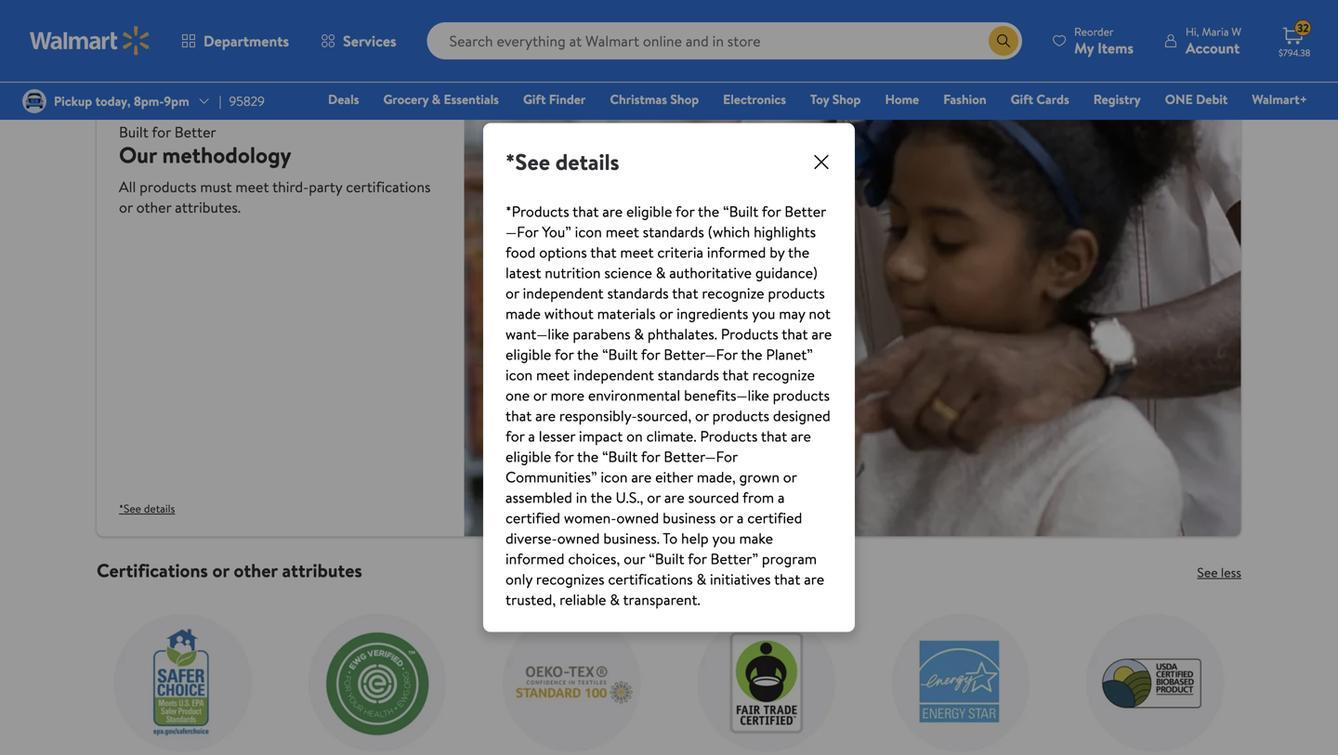Task type: describe. For each thing, give the bounding box(es) containing it.
one
[[1165, 90, 1193, 108]]

home
[[885, 90, 919, 108]]

latest
[[506, 263, 541, 283]]

*see details button
[[119, 501, 175, 517]]

1 vertical spatial products
[[700, 426, 758, 447]]

party
[[309, 177, 342, 197]]

built for better our methodology all products must meet third-party certifications or other attributes.
[[119, 122, 431, 217]]

that left planet"
[[723, 365, 749, 385]]

1 horizontal spatial informed
[[707, 242, 766, 263]]

walmart+ link
[[1244, 89, 1316, 109]]

for left impact
[[555, 447, 574, 467]]

are right the initiatives
[[804, 569, 824, 590]]

or right grown
[[783, 467, 797, 487]]

gift cards
[[1011, 90, 1069, 108]]

grocery & essentials
[[383, 90, 499, 108]]

business.
[[603, 528, 660, 549]]

criteria
[[657, 242, 704, 263]]

authoritative
[[669, 263, 752, 283]]

gift for gift finder
[[523, 90, 546, 108]]

to
[[663, 528, 678, 549]]

1 vertical spatial independent
[[573, 365, 654, 385]]

less
[[1221, 564, 1242, 582]]

make
[[739, 528, 773, 549]]

0 horizontal spatial a
[[528, 426, 535, 447]]

deals
[[328, 90, 359, 108]]

registry link
[[1085, 89, 1149, 109]]

either
[[655, 467, 693, 487]]

climate.
[[646, 426, 697, 447]]

for right "to"
[[688, 549, 707, 569]]

sourced,
[[637, 406, 692, 426]]

meet inside built for better our methodology all products must meet third-party certifications or other attributes.
[[235, 177, 269, 197]]

more
[[551, 385, 585, 406]]

or left make on the right
[[720, 508, 733, 528]]

one debit
[[1165, 90, 1228, 108]]

walmart image
[[30, 26, 151, 56]]

0 vertical spatial you
[[752, 303, 775, 324]]

phthalates.
[[648, 324, 717, 344]]

0 vertical spatial independent
[[523, 283, 604, 303]]

0 vertical spatial eligible
[[626, 201, 672, 222]]

parabens
[[573, 324, 631, 344]]

better inside *products that are eligible for the "built for better —for you" icon meet standards (which highlights food options that meet criteria informed by the latest nutrition science & authoritative guidance) or independent standards that recognize products made without materials or ingredients you may not want—like parabens & phthalates. products that are eligible for the "built for better—for the planet" icon meet independent standards that recognize one or more environmental benefits—like products that are responsibly-sourced, or products designed for a lesser impact on climate. products that are eligible for the "built for better—for communities" icon are either made, grown or assembled in the u.s., or are sourced from a certified women-owned business or a certified diverse-owned business. to help you make informed choices, our "built for better" program only recognizes certifications & initiatives that are trusted, reliable & transparent.
[[785, 201, 826, 222]]

products left 'designed'
[[712, 406, 770, 426]]

from
[[743, 487, 774, 508]]

all
[[119, 177, 136, 197]]

benefits—like
[[684, 385, 769, 406]]

fashion link
[[935, 89, 995, 109]]

sourced
[[688, 487, 739, 508]]

must
[[200, 177, 232, 197]]

food
[[506, 242, 536, 263]]

for up by
[[762, 201, 781, 222]]

0 horizontal spatial owned
[[557, 528, 600, 549]]

1 horizontal spatial a
[[737, 508, 744, 528]]

that left "lesser"
[[506, 406, 532, 426]]

program
[[762, 549, 817, 569]]

are right you"
[[602, 201, 623, 222]]

for inside built for better our methodology all products must meet third-party certifications or other attributes.
[[152, 122, 171, 142]]

diverse-
[[506, 528, 557, 549]]

meet up science
[[606, 222, 639, 242]]

without
[[544, 303, 594, 324]]

by
[[770, 242, 785, 263]]

fashion
[[943, 90, 987, 108]]

the right in
[[591, 487, 612, 508]]

recognizes
[[536, 569, 605, 590]]

1 vertical spatial *see details
[[119, 501, 175, 517]]

methodology
[[162, 139, 291, 171]]

christmas shop link
[[602, 89, 707, 109]]

*products
[[506, 201, 569, 222]]

& right grocery
[[432, 90, 441, 108]]

you"
[[542, 222, 571, 242]]

& right science
[[656, 263, 666, 283]]

1 vertical spatial you
[[712, 528, 736, 549]]

1 vertical spatial details
[[144, 501, 175, 517]]

lesser
[[539, 426, 575, 447]]

"built down materials
[[602, 344, 638, 365]]

responsibly-
[[559, 406, 637, 426]]

for down "one"
[[506, 426, 525, 447]]

gift for gift cards
[[1011, 90, 1033, 108]]

grocery
[[383, 90, 429, 108]]

trusted,
[[506, 590, 556, 610]]

2 vertical spatial eligible
[[506, 447, 551, 467]]

(which
[[708, 222, 750, 242]]

toy shop link
[[802, 89, 869, 109]]

built
[[119, 122, 148, 142]]

"built right our at the bottom left of the page
[[649, 549, 684, 569]]

1 vertical spatial icon
[[506, 365, 533, 385]]

1 vertical spatial eligible
[[506, 344, 551, 365]]

are left sourced
[[664, 487, 685, 508]]

certifications inside built for better our methodology all products must meet third-party certifications or other attributes.
[[346, 177, 431, 197]]

products down by
[[768, 283, 825, 303]]

toy shop
[[810, 90, 861, 108]]

walmart+
[[1252, 90, 1308, 108]]

home link
[[877, 89, 928, 109]]

"built up u.s.,
[[602, 447, 638, 467]]

communities"
[[506, 467, 597, 487]]

or inside built for better our methodology all products must meet third-party certifications or other attributes.
[[119, 197, 133, 217]]

0 vertical spatial recognize
[[702, 283, 764, 303]]

for up "criteria"
[[676, 201, 695, 222]]

*products that are eligible for the "built for better —for you" icon meet standards (which highlights food options that meet criteria informed by the latest nutrition science & authoritative guidance) or independent standards that recognize products made without materials or ingredients you may not want—like parabens & phthalates. products that are eligible for the "built for better—for the planet" icon meet independent standards that recognize one or more environmental benefits—like products that are responsibly-sourced, or products designed for a lesser impact on climate. products that are eligible for the "built for better—for communities" icon are either made, grown or assembled in the u.s., or are sourced from a certified women-owned business or a certified diverse-owned business. to help you make informed choices, our "built for better" program only recognizes certifications & initiatives that are trusted, reliable & transparent.
[[506, 201, 832, 610]]

that up phthalates.
[[672, 283, 698, 303]]

or right u.s.,
[[647, 487, 661, 508]]

our
[[119, 139, 157, 171]]

for up environmental
[[641, 344, 660, 365]]

are right may
[[812, 324, 832, 344]]

highlights
[[754, 222, 816, 242]]

& right parabens
[[634, 324, 644, 344]]

that up grown
[[761, 426, 787, 447]]

electronics
[[723, 90, 786, 108]]

essentials
[[444, 90, 499, 108]]

certifications or other attributes
[[97, 558, 362, 584]]

2 certified from the left
[[747, 508, 802, 528]]

attributes
[[282, 558, 362, 584]]

other inside built for better our methodology all products must meet third-party certifications or other attributes.
[[136, 197, 171, 217]]

or right "one"
[[533, 385, 547, 406]]

impact
[[579, 426, 623, 447]]

gift cards link
[[1002, 89, 1078, 109]]

on
[[626, 426, 643, 447]]

reliable
[[560, 590, 606, 610]]

1 vertical spatial *see
[[119, 501, 141, 517]]



Task type: locate. For each thing, give the bounding box(es) containing it.
gift left cards
[[1011, 90, 1033, 108]]

for down sourced, on the bottom of the page
[[641, 447, 660, 467]]

eligible down made
[[506, 344, 551, 365]]

informed up trusted,
[[506, 549, 565, 569]]

0 vertical spatial icon
[[575, 222, 602, 242]]

1 vertical spatial recognize
[[752, 365, 815, 385]]

details down finder
[[555, 146, 619, 177]]

eligible up "criteria"
[[626, 201, 672, 222]]

gift inside "link"
[[1011, 90, 1033, 108]]

products inside built for better our methodology all products must meet third-party certifications or other attributes.
[[140, 177, 197, 197]]

a up better"
[[737, 508, 744, 528]]

better—for down ingredients
[[664, 344, 738, 365]]

help
[[681, 528, 709, 549]]

deals link
[[320, 89, 368, 109]]

1 vertical spatial certifications
[[608, 569, 693, 590]]

the down without
[[577, 344, 599, 365]]

for
[[152, 122, 171, 142], [676, 201, 695, 222], [762, 201, 781, 222], [555, 344, 574, 365], [641, 344, 660, 365], [506, 426, 525, 447], [555, 447, 574, 467], [641, 447, 660, 467], [688, 549, 707, 569]]

materials
[[597, 303, 656, 324]]

0 vertical spatial standards
[[643, 222, 704, 242]]

made,
[[697, 467, 736, 487]]

gift finder
[[523, 90, 586, 108]]

christmas
[[610, 90, 667, 108]]

1 horizontal spatial certified
[[747, 508, 802, 528]]

gift left finder
[[523, 90, 546, 108]]

0 vertical spatial other
[[136, 197, 171, 217]]

christmas shop
[[610, 90, 699, 108]]

*see details up the *products
[[506, 146, 619, 177]]

2 better—for from the top
[[664, 447, 738, 467]]

one debit link
[[1157, 89, 1236, 109]]

products down benefits—like
[[700, 426, 758, 447]]

icon right in
[[601, 467, 628, 487]]

in
[[576, 487, 587, 508]]

informed left by
[[707, 242, 766, 263]]

*see details
[[506, 146, 619, 177], [119, 501, 175, 517]]

*see inside dialog
[[506, 146, 550, 177]]

2 horizontal spatial a
[[778, 487, 785, 508]]

meet right must
[[235, 177, 269, 197]]

meet left "criteria"
[[620, 242, 654, 263]]

better—for up sourced
[[664, 447, 738, 467]]

independent down parabens
[[573, 365, 654, 385]]

planet"
[[766, 344, 813, 365]]

"built up authoritative
[[723, 201, 759, 222]]

certified up program
[[747, 508, 802, 528]]

0 horizontal spatial certifications
[[346, 177, 431, 197]]

or right materials
[[659, 303, 673, 324]]

*see details up the certifications
[[119, 501, 175, 517]]

1 horizontal spatial gift
[[1011, 90, 1033, 108]]

1 horizontal spatial other
[[234, 558, 278, 584]]

shop right christmas
[[670, 90, 699, 108]]

0 vertical spatial better
[[174, 122, 216, 142]]

& right reliable
[[610, 590, 620, 610]]

grocery & essentials link
[[375, 89, 507, 109]]

options
[[539, 242, 587, 263]]

icon right you"
[[575, 222, 602, 242]]

*see up the *products
[[506, 146, 550, 177]]

meet right "one"
[[536, 365, 570, 385]]

the left planet"
[[741, 344, 763, 365]]

shop for christmas shop
[[670, 90, 699, 108]]

certifications down business.
[[608, 569, 693, 590]]

guidance)
[[755, 263, 818, 283]]

see less
[[1197, 564, 1242, 582]]

independent
[[523, 283, 604, 303], [573, 365, 654, 385]]

certifications
[[97, 558, 208, 584]]

the right "lesser"
[[577, 447, 599, 467]]

standards up parabens
[[607, 283, 669, 303]]

Walmart Site-Wide search field
[[427, 22, 1022, 59]]

0 vertical spatial better—for
[[664, 344, 738, 365]]

women-
[[564, 508, 616, 528]]

0 horizontal spatial *see details
[[119, 501, 175, 517]]

a left "lesser"
[[528, 426, 535, 447]]

other left attributes
[[234, 558, 278, 584]]

products down planet"
[[773, 385, 830, 406]]

recognize down (which
[[702, 283, 764, 303]]

environmental
[[588, 385, 680, 406]]

toy
[[810, 90, 829, 108]]

that right you"
[[573, 201, 599, 222]]

0 horizontal spatial you
[[712, 528, 736, 549]]

registry
[[1094, 90, 1141, 108]]

meet
[[235, 177, 269, 197], [606, 222, 639, 242], [620, 242, 654, 263], [536, 365, 570, 385]]

0 horizontal spatial details
[[144, 501, 175, 517]]

other right all
[[136, 197, 171, 217]]

are right "one"
[[535, 406, 556, 426]]

science
[[604, 263, 652, 283]]

details inside dialog
[[555, 146, 619, 177]]

better"
[[710, 549, 758, 569]]

certifications
[[346, 177, 431, 197], [608, 569, 693, 590]]

business
[[663, 508, 716, 528]]

$794.38
[[1279, 46, 1311, 59]]

better inside built for better our methodology all products must meet third-party certifications or other attributes.
[[174, 122, 216, 142]]

1 horizontal spatial *see details
[[506, 146, 619, 177]]

1 vertical spatial informed
[[506, 549, 565, 569]]

nutrition
[[545, 263, 601, 283]]

1 vertical spatial other
[[234, 558, 278, 584]]

want—like
[[506, 324, 569, 344]]

that left not at right top
[[782, 324, 808, 344]]

certifications inside *products that are eligible for the "built for better —for you" icon meet standards (which highlights food options that meet criteria informed by the latest nutrition science & authoritative guidance) or independent standards that recognize products made without materials or ingredients you may not want—like parabens & phthalates. products that are eligible for the "built for better—for the planet" icon meet independent standards that recognize one or more environmental benefits—like products that are responsibly-sourced, or products designed for a lesser impact on climate. products that are eligible for the "built for better—for communities" icon are either made, grown or assembled in the u.s., or are sourced from a certified women-owned business or a certified diverse-owned business. to help you make informed choices, our "built for better" program only recognizes certifications & initiatives that are trusted, reliable & transparent.
[[608, 569, 693, 590]]

our
[[624, 549, 645, 569]]

1 vertical spatial better—for
[[664, 447, 738, 467]]

or right the certifications
[[212, 558, 229, 584]]

*see up the certifications
[[119, 501, 141, 517]]

assembled
[[506, 487, 572, 508]]

eligible
[[626, 201, 672, 222], [506, 344, 551, 365], [506, 447, 551, 467]]

made
[[506, 303, 541, 324]]

1 horizontal spatial shop
[[832, 90, 861, 108]]

1 certified from the left
[[506, 508, 560, 528]]

or right sourced, on the bottom of the page
[[695, 406, 709, 426]]

*see details inside dialog
[[506, 146, 619, 177]]

for right built
[[152, 122, 171, 142]]

1 horizontal spatial owned
[[616, 508, 659, 528]]

that
[[573, 201, 599, 222], [590, 242, 617, 263], [672, 283, 698, 303], [782, 324, 808, 344], [723, 365, 749, 385], [506, 406, 532, 426], [761, 426, 787, 447], [774, 569, 801, 590]]

are left either
[[631, 467, 652, 487]]

a
[[528, 426, 535, 447], [778, 487, 785, 508], [737, 508, 744, 528]]

you right 'help'
[[712, 528, 736, 549]]

"built
[[723, 201, 759, 222], [602, 344, 638, 365], [602, 447, 638, 467], [649, 549, 684, 569]]

&
[[432, 90, 441, 108], [656, 263, 666, 283], [634, 324, 644, 344], [697, 569, 706, 590], [610, 590, 620, 610]]

cards
[[1037, 90, 1069, 108]]

independent down "options"
[[523, 283, 604, 303]]

1 gift from the left
[[523, 90, 546, 108]]

certifications right 'party'
[[346, 177, 431, 197]]

1 horizontal spatial certifications
[[608, 569, 693, 590]]

0 horizontal spatial other
[[136, 197, 171, 217]]

1 better—for from the top
[[664, 344, 738, 365]]

0 horizontal spatial gift
[[523, 90, 546, 108]]

products left may
[[721, 324, 779, 344]]

list
[[85, 582, 1253, 756]]

32
[[1297, 20, 1309, 36]]

may
[[779, 303, 805, 324]]

debit
[[1196, 90, 1228, 108]]

finder
[[549, 90, 586, 108]]

0 vertical spatial *see details
[[506, 146, 619, 177]]

details
[[555, 146, 619, 177], [144, 501, 175, 517]]

a right from
[[778, 487, 785, 508]]

0 horizontal spatial certified
[[506, 508, 560, 528]]

are down planet"
[[791, 426, 811, 447]]

owned left "to"
[[616, 508, 659, 528]]

0 vertical spatial informed
[[707, 242, 766, 263]]

eligible up assembled
[[506, 447, 551, 467]]

1 vertical spatial better
[[785, 201, 826, 222]]

2 vertical spatial standards
[[658, 365, 719, 385]]

u.s.,
[[616, 487, 643, 508]]

2 vertical spatial icon
[[601, 467, 628, 487]]

or down our
[[119, 197, 133, 217]]

*see details dialog
[[483, 123, 855, 632]]

the right by
[[788, 242, 810, 263]]

you left may
[[752, 303, 775, 324]]

0 horizontal spatial better
[[174, 122, 216, 142]]

you
[[752, 303, 775, 324], [712, 528, 736, 549]]

icon down want—like
[[506, 365, 533, 385]]

shop for toy shop
[[832, 90, 861, 108]]

0 horizontal spatial informed
[[506, 549, 565, 569]]

1 vertical spatial standards
[[607, 283, 669, 303]]

are
[[602, 201, 623, 222], [812, 324, 832, 344], [535, 406, 556, 426], [791, 426, 811, 447], [631, 467, 652, 487], [664, 487, 685, 508], [804, 569, 824, 590]]

see
[[1197, 564, 1218, 582]]

transparent.
[[623, 590, 700, 610]]

the up "criteria"
[[698, 201, 719, 222]]

one
[[506, 385, 530, 406]]

not
[[809, 303, 831, 324]]

grown
[[739, 467, 780, 487]]

better up must
[[174, 122, 216, 142]]

electronics link
[[715, 89, 795, 109]]

better up by
[[785, 201, 826, 222]]

third-
[[272, 177, 309, 197]]

1 horizontal spatial details
[[555, 146, 619, 177]]

2 shop from the left
[[832, 90, 861, 108]]

0 horizontal spatial shop
[[670, 90, 699, 108]]

attributes.
[[175, 197, 241, 217]]

0 vertical spatial details
[[555, 146, 619, 177]]

1 shop from the left
[[670, 90, 699, 108]]

0 vertical spatial *see
[[506, 146, 550, 177]]

standards down phthalates.
[[658, 365, 719, 385]]

—for
[[506, 222, 539, 242]]

Search search field
[[427, 22, 1022, 59]]

standards up authoritative
[[643, 222, 704, 242]]

for up 'more'
[[555, 344, 574, 365]]

that right the initiatives
[[774, 569, 801, 590]]

only
[[506, 569, 533, 590]]

1 horizontal spatial you
[[752, 303, 775, 324]]

informed
[[707, 242, 766, 263], [506, 549, 565, 569]]

designed
[[773, 406, 831, 426]]

shop right toy
[[832, 90, 861, 108]]

1 horizontal spatial better
[[785, 201, 826, 222]]

ingredients
[[677, 303, 748, 324]]

details up the certifications
[[144, 501, 175, 517]]

0 vertical spatial certifications
[[346, 177, 431, 197]]

recognize up 'designed'
[[752, 365, 815, 385]]

*see
[[506, 146, 550, 177], [119, 501, 141, 517]]

gift finder link
[[515, 89, 594, 109]]

close dialog image
[[810, 151, 833, 173]]

0 horizontal spatial *see
[[119, 501, 141, 517]]

& left better"
[[697, 569, 706, 590]]

0 vertical spatial products
[[721, 324, 779, 344]]

1 horizontal spatial *see
[[506, 146, 550, 177]]

2 gift from the left
[[1011, 90, 1033, 108]]

certified down communities"
[[506, 508, 560, 528]]

or down food
[[506, 283, 519, 303]]

initiatives
[[710, 569, 771, 590]]

that right "options"
[[590, 242, 617, 263]]

owned down in
[[557, 528, 600, 549]]

products right all
[[140, 177, 197, 197]]



Task type: vqa. For each thing, say whether or not it's contained in the screenshot.
3
no



